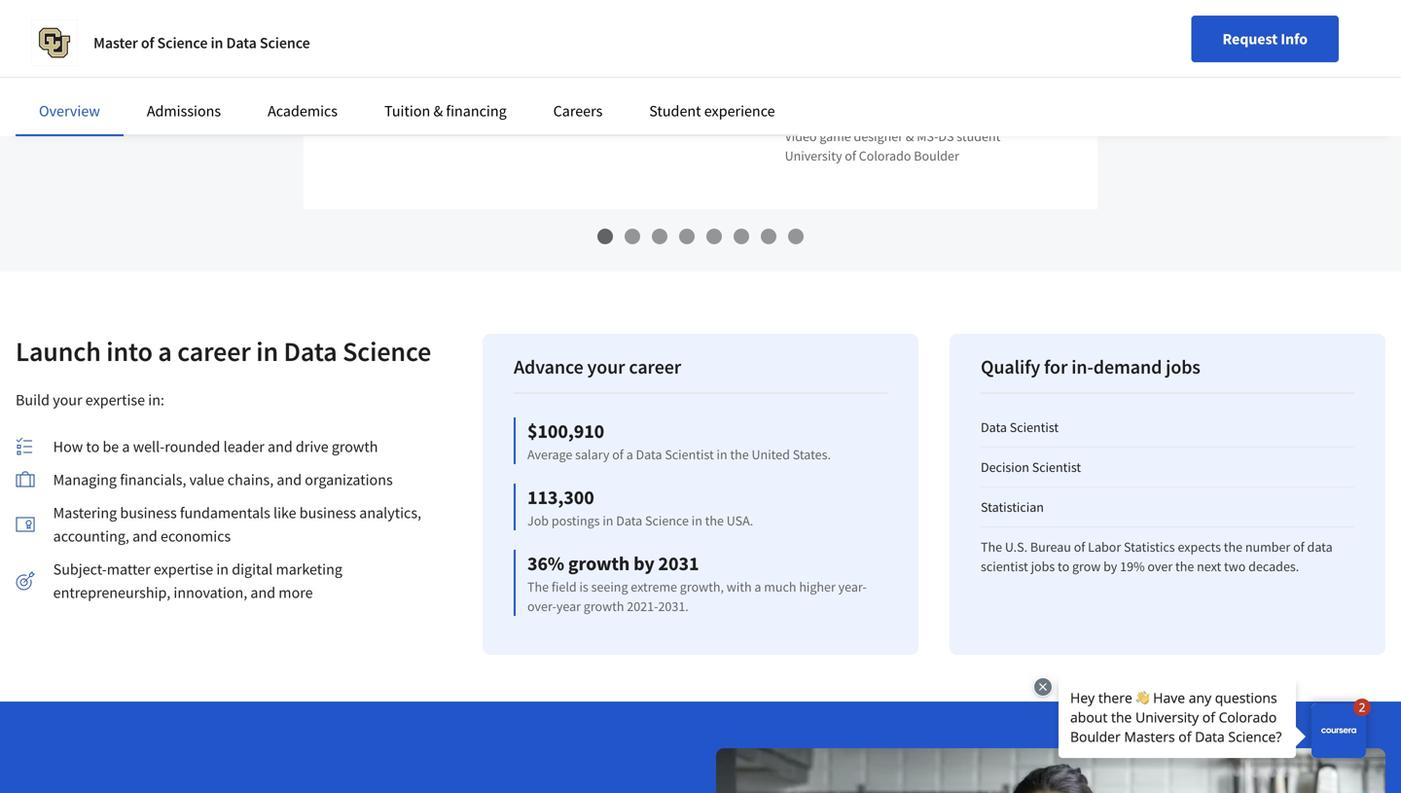 Task type: vqa. For each thing, say whether or not it's contained in the screenshot.
the right the level
no



Task type: describe. For each thing, give the bounding box(es) containing it.
your for advance
[[587, 355, 625, 379]]

subject-matter expertise in digital marketing entrepreneurship, innovation, and more
[[53, 559, 342, 602]]

well-
[[133, 437, 165, 456]]

2021-
[[627, 597, 658, 615]]

in:
[[148, 390, 164, 410]]

request
[[1223, 29, 1278, 49]]

2031.
[[658, 597, 689, 615]]

financing
[[446, 101, 507, 121]]

video game designer & ms-ds student university of colorado boulder
[[785, 127, 1001, 164]]

mastering
[[53, 503, 117, 522]]

1 horizontal spatial jobs
[[1166, 355, 1201, 379]]

organizations
[[305, 470, 393, 489]]

decades.
[[1249, 557, 1299, 575]]

higher
[[799, 578, 836, 595]]

growth,
[[680, 578, 724, 595]]

analytics,
[[359, 503, 421, 522]]

decision
[[981, 458, 1030, 476]]

much
[[764, 578, 797, 595]]

$100,910
[[527, 419, 604, 443]]

and inside mastering business fundamentals like business analytics, accounting, and economics
[[132, 526, 157, 546]]

financials,
[[120, 470, 186, 489]]

the inside '113,300 job postings in data science in the usa.'
[[705, 512, 724, 529]]

advance your career
[[514, 355, 681, 379]]

scientist for data scientist
[[1010, 418, 1059, 436]]

0 horizontal spatial to
[[86, 437, 100, 456]]

decision scientist
[[981, 458, 1081, 476]]

student
[[649, 101, 701, 121]]

job
[[527, 512, 549, 529]]

36% growth by 2031 the field is seeing extreme growth, with a much higher year- over-year growth 2021-2031.
[[527, 551, 867, 615]]

with
[[727, 578, 752, 595]]

matter
[[107, 559, 150, 579]]

0 horizontal spatial &
[[434, 101, 443, 121]]

year
[[557, 597, 581, 615]]

year-
[[839, 578, 867, 595]]

seeing
[[591, 578, 628, 595]]

usa.
[[727, 512, 753, 529]]

postings
[[552, 512, 600, 529]]

student experience
[[649, 101, 775, 121]]

careers
[[553, 101, 603, 121]]

the inside 36% growth by 2031 the field is seeing extreme growth, with a much higher year- over-year growth 2021-2031.
[[527, 578, 549, 595]]

to inside the u.s. bureau of labor statistics expects the number of data scientist jobs to grow by 19% over the next two decades.
[[1058, 557, 1070, 575]]

united
[[752, 446, 790, 463]]

scientist inside $100,910 average salary of a data scientist in the united states.
[[665, 446, 714, 463]]

managing
[[53, 470, 117, 489]]

overview link
[[39, 101, 100, 121]]

the up two
[[1224, 538, 1243, 556]]

u.s.
[[1005, 538, 1028, 556]]

over
[[1148, 557, 1173, 575]]

of inside $100,910 average salary of a data scientist in the united states.
[[612, 446, 624, 463]]

of right master
[[141, 33, 154, 53]]

1 business from the left
[[120, 503, 177, 522]]

scientist for decision scientist
[[1032, 458, 1081, 476]]

demand
[[1094, 355, 1162, 379]]

experience
[[704, 101, 775, 121]]

university of colorado boulder logo image
[[31, 19, 78, 66]]

entrepreneurship,
[[53, 583, 171, 602]]

university
[[785, 147, 842, 164]]

expertise for in:
[[85, 390, 145, 410]]

tuition & financing link
[[384, 101, 507, 121]]

overview
[[39, 101, 100, 121]]

and up like
[[277, 470, 302, 489]]

build
[[16, 390, 50, 410]]

in inside $100,910 average salary of a data scientist in the united states.
[[717, 446, 728, 463]]

video
[[785, 127, 817, 145]]

rounded
[[165, 437, 220, 456]]

a right into at left
[[158, 334, 172, 368]]

leader
[[223, 437, 265, 456]]

request info button
[[1192, 16, 1339, 62]]

master
[[93, 33, 138, 53]]

over-
[[527, 597, 557, 615]]

next
[[1197, 557, 1222, 575]]

request info
[[1223, 29, 1308, 49]]

0 horizontal spatial career
[[177, 334, 251, 368]]

salary
[[575, 446, 610, 463]]

bureau
[[1031, 538, 1071, 556]]

into
[[106, 334, 153, 368]]

113,300 job postings in data science in the usa.
[[527, 485, 753, 529]]

states.
[[793, 446, 831, 463]]

number
[[1246, 538, 1291, 556]]

master of science in data science
[[93, 33, 310, 53]]

more
[[279, 583, 313, 602]]

careers link
[[553, 101, 603, 121]]

marketing
[[276, 559, 342, 579]]

of left "data"
[[1293, 538, 1305, 556]]

advance
[[514, 355, 584, 379]]



Task type: locate. For each thing, give the bounding box(es) containing it.
be
[[103, 437, 119, 456]]

1 vertical spatial &
[[906, 127, 914, 145]]

career right into at left
[[177, 334, 251, 368]]

& left ms- in the right top of the page
[[906, 127, 914, 145]]

and inside subject-matter expertise in digital marketing entrepreneurship, innovation, and more
[[251, 583, 276, 602]]

1 horizontal spatial expertise
[[154, 559, 213, 579]]

managing financials, value chains, and organizations
[[53, 470, 393, 489]]

and left drive
[[268, 437, 293, 456]]

career
[[177, 334, 251, 368], [629, 355, 681, 379]]

extreme
[[631, 578, 677, 595]]

1 horizontal spatial by
[[1104, 557, 1118, 575]]

2 vertical spatial growth
[[584, 597, 624, 615]]

&
[[434, 101, 443, 121], [906, 127, 914, 145]]

how
[[53, 437, 83, 456]]

your for build
[[53, 390, 82, 410]]

& inside video game designer & ms-ds student university of colorado boulder
[[906, 127, 914, 145]]

a right be
[[122, 437, 130, 456]]

a inside 36% growth by 2031 the field is seeing extreme growth, with a much higher year- over-year growth 2021-2031.
[[755, 578, 762, 595]]

the
[[730, 446, 749, 463], [705, 512, 724, 529], [1224, 538, 1243, 556], [1176, 557, 1194, 575]]

mastering business fundamentals like business analytics, accounting, and economics
[[53, 503, 421, 546]]

0 vertical spatial growth
[[332, 437, 378, 456]]

36%
[[527, 551, 564, 575]]

and down digital
[[251, 583, 276, 602]]

of right the "salary"
[[612, 446, 624, 463]]

$100,910 average salary of a data scientist in the united states.
[[527, 419, 831, 463]]

0 vertical spatial jobs
[[1166, 355, 1201, 379]]

by
[[634, 551, 655, 575], [1104, 557, 1118, 575]]

scientist up '113,300 job postings in data science in the usa.'
[[665, 446, 714, 463]]

your right advance
[[587, 355, 625, 379]]

by up the extreme at the bottom of the page
[[634, 551, 655, 575]]

expertise inside subject-matter expertise in digital marketing entrepreneurship, innovation, and more
[[154, 559, 213, 579]]

growth down seeing
[[584, 597, 624, 615]]

jobs inside the u.s. bureau of labor statistics expects the number of data scientist jobs to grow by 19% over the next two decades.
[[1031, 557, 1055, 575]]

19%
[[1120, 557, 1145, 575]]

1 vertical spatial to
[[1058, 557, 1070, 575]]

a
[[158, 334, 172, 368], [122, 437, 130, 456], [626, 446, 633, 463], [755, 578, 762, 595]]

info
[[1281, 29, 1308, 49]]

1 vertical spatial your
[[53, 390, 82, 410]]

tuition
[[384, 101, 430, 121]]

science inside '113,300 job postings in data science in the usa.'
[[645, 512, 689, 529]]

a right with
[[755, 578, 762, 595]]

1 horizontal spatial the
[[981, 538, 1002, 556]]

game
[[820, 127, 851, 145]]

1 vertical spatial the
[[527, 578, 549, 595]]

admissions
[[147, 101, 221, 121]]

the left usa.
[[705, 512, 724, 529]]

0 horizontal spatial the
[[527, 578, 549, 595]]

1 vertical spatial expertise
[[154, 559, 213, 579]]

subject-
[[53, 559, 107, 579]]

colorado
[[859, 147, 911, 164]]

for
[[1044, 355, 1068, 379]]

and
[[268, 437, 293, 456], [277, 470, 302, 489], [132, 526, 157, 546], [251, 583, 276, 602]]

science
[[157, 33, 208, 53], [260, 33, 310, 53], [343, 334, 431, 368], [645, 512, 689, 529]]

0 vertical spatial to
[[86, 437, 100, 456]]

digital
[[232, 559, 273, 579]]

the inside the u.s. bureau of labor statistics expects the number of data scientist jobs to grow by 19% over the next two decades.
[[981, 538, 1002, 556]]

boulder
[[914, 147, 959, 164]]

scientist
[[981, 557, 1028, 575]]

career up $100,910 average salary of a data scientist in the united states.
[[629, 355, 681, 379]]

ds
[[939, 127, 954, 145]]

the up over-
[[527, 578, 549, 595]]

to
[[86, 437, 100, 456], [1058, 557, 1070, 575]]

2 business from the left
[[300, 503, 356, 522]]

0 horizontal spatial jobs
[[1031, 557, 1055, 575]]

data inside $100,910 average salary of a data scientist in the united states.
[[636, 446, 662, 463]]

scientist up decision scientist
[[1010, 418, 1059, 436]]

growth up seeing
[[568, 551, 630, 575]]

0 vertical spatial expertise
[[85, 390, 145, 410]]

data scientist
[[981, 418, 1059, 436]]

0 horizontal spatial your
[[53, 390, 82, 410]]

expertise down economics
[[154, 559, 213, 579]]

scientist
[[1010, 418, 1059, 436], [665, 446, 714, 463], [1032, 458, 1081, 476]]

the up scientist
[[981, 538, 1002, 556]]

launch
[[16, 334, 101, 368]]

academics
[[268, 101, 338, 121]]

of
[[141, 33, 154, 53], [845, 147, 856, 164], [612, 446, 624, 463], [1074, 538, 1085, 556], [1293, 538, 1305, 556]]

of up grow
[[1074, 538, 1085, 556]]

fundamentals
[[180, 503, 270, 522]]

academics link
[[268, 101, 338, 121]]

expertise for in
[[154, 559, 213, 579]]

0 vertical spatial your
[[587, 355, 625, 379]]

the left next
[[1176, 557, 1194, 575]]

of down game
[[845, 147, 856, 164]]

expertise left 'in:'
[[85, 390, 145, 410]]

your
[[587, 355, 625, 379], [53, 390, 82, 410]]

1 horizontal spatial business
[[300, 503, 356, 522]]

0 horizontal spatial expertise
[[85, 390, 145, 410]]

1 horizontal spatial your
[[587, 355, 625, 379]]

1 vertical spatial growth
[[568, 551, 630, 575]]

to left be
[[86, 437, 100, 456]]

student experience link
[[649, 101, 775, 121]]

a right the "salary"
[[626, 446, 633, 463]]

jobs right demand
[[1166, 355, 1201, 379]]

expertise
[[85, 390, 145, 410], [154, 559, 213, 579]]

slides element
[[257, 228, 1144, 248]]

innovation,
[[174, 583, 247, 602]]

in-
[[1072, 355, 1094, 379]]

1 horizontal spatial to
[[1058, 557, 1070, 575]]

1 horizontal spatial &
[[906, 127, 914, 145]]

business down financials,
[[120, 503, 177, 522]]

student
[[957, 127, 1001, 145]]

1 vertical spatial jobs
[[1031, 557, 1055, 575]]

the
[[981, 538, 1002, 556], [527, 578, 549, 595]]

your right build
[[53, 390, 82, 410]]

drive
[[296, 437, 329, 456]]

is
[[580, 578, 589, 595]]

1 horizontal spatial career
[[629, 355, 681, 379]]

field
[[552, 578, 577, 595]]

data
[[226, 33, 257, 53], [284, 334, 337, 368], [981, 418, 1007, 436], [636, 446, 662, 463], [616, 512, 643, 529]]

business
[[120, 503, 177, 522], [300, 503, 356, 522]]

data inside '113,300 job postings in data science in the usa.'
[[616, 512, 643, 529]]

expects
[[1178, 538, 1221, 556]]

the left united
[[730, 446, 749, 463]]

and up the matter
[[132, 526, 157, 546]]

0 horizontal spatial business
[[120, 503, 177, 522]]

admissions link
[[147, 101, 221, 121]]

the inside $100,910 average salary of a data scientist in the united states.
[[730, 446, 749, 463]]

0 horizontal spatial by
[[634, 551, 655, 575]]

jobs
[[1166, 355, 1201, 379], [1031, 557, 1055, 575]]

0 vertical spatial the
[[981, 538, 1002, 556]]

in inside subject-matter expertise in digital marketing entrepreneurship, innovation, and more
[[216, 559, 229, 579]]

value
[[189, 470, 224, 489]]

tuition & financing
[[384, 101, 507, 121]]

scientist right decision
[[1032, 458, 1081, 476]]

business down organizations
[[300, 503, 356, 522]]

growth up organizations
[[332, 437, 378, 456]]

labor
[[1088, 538, 1121, 556]]

2031
[[658, 551, 699, 575]]

statistician
[[981, 498, 1044, 516]]

like
[[273, 503, 296, 522]]

average
[[527, 446, 573, 463]]

launch into a career in data science
[[16, 334, 431, 368]]

in
[[211, 33, 223, 53], [256, 334, 278, 368], [717, 446, 728, 463], [603, 512, 614, 529], [692, 512, 703, 529], [216, 559, 229, 579]]

by inside the u.s. bureau of labor statistics expects the number of data scientist jobs to grow by 19% over the next two decades.
[[1104, 557, 1118, 575]]

qualify for in-demand jobs
[[981, 355, 1201, 379]]

of inside video game designer & ms-ds student university of colorado boulder
[[845, 147, 856, 164]]

accounting,
[[53, 526, 129, 546]]

designer
[[854, 127, 903, 145]]

economics
[[161, 526, 231, 546]]

by inside 36% growth by 2031 the field is seeing extreme growth, with a much higher year- over-year growth 2021-2031.
[[634, 551, 655, 575]]

chains,
[[227, 470, 274, 489]]

& right tuition
[[434, 101, 443, 121]]

a inside $100,910 average salary of a data scientist in the united states.
[[626, 446, 633, 463]]

to left grow
[[1058, 557, 1070, 575]]

0 vertical spatial &
[[434, 101, 443, 121]]

the u.s. bureau of labor statistics expects the number of data scientist jobs to grow by 19% over the next two decades.
[[981, 538, 1333, 575]]

by down labor
[[1104, 557, 1118, 575]]

grow
[[1072, 557, 1101, 575]]

jobs down bureau
[[1031, 557, 1055, 575]]



